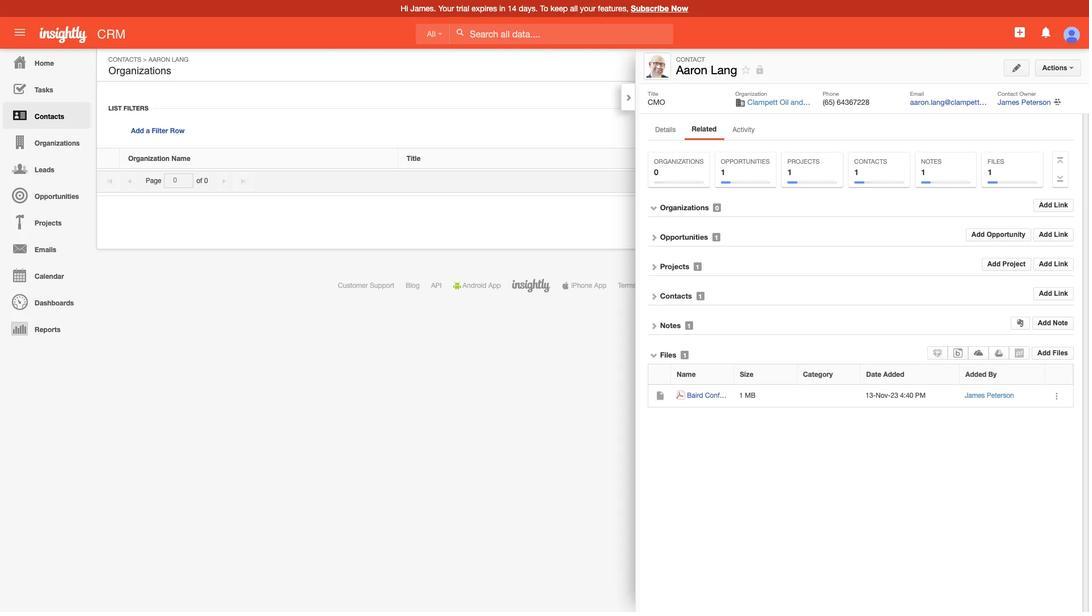 Task type: describe. For each thing, give the bounding box(es) containing it.
aaron lang link
[[149, 56, 189, 63]]

1 vertical spatial organizations link
[[660, 203, 709, 212]]

related
[[692, 125, 717, 133]]

notes link
[[660, 321, 681, 330]]

baird conference presentation_vf.pdf link
[[687, 392, 802, 400]]

0 vertical spatial opportunities
[[721, 158, 770, 165]]

support
[[370, 282, 394, 290]]

phone
[[823, 90, 839, 97]]

add for add opportunity link
[[972, 231, 985, 239]]

mb
[[745, 392, 756, 400]]

aaron lang
[[676, 63, 737, 77]]

activity link
[[725, 123, 762, 140]]

chevron down image for files
[[650, 352, 658, 360]]

add project link
[[982, 258, 1031, 271]]

1 inside 1 mb cell
[[739, 392, 743, 400]]

calendar link
[[3, 262, 91, 289]]

trial
[[456, 4, 469, 13]]

no
[[992, 177, 1000, 185]]

1 right files link
[[683, 352, 687, 359]]

aaron.lang@clampett.com link
[[910, 98, 996, 107]]

cmo
[[648, 98, 665, 107]]

to
[[1021, 177, 1027, 185]]

1 added from the left
[[883, 370, 905, 379]]

organization for organization name
[[128, 154, 170, 163]]

2 added from the left
[[966, 370, 987, 379]]

of 0
[[196, 177, 208, 185]]

files 1
[[988, 158, 1004, 177]]

1 down privacy policy
[[699, 293, 702, 300]]

email
[[910, 90, 924, 97]]

link for add link button on top of contact owner
[[1016, 61, 1030, 69]]

android
[[463, 282, 487, 290]]

add for add link button on top of contact owner
[[1001, 61, 1014, 69]]

0 vertical spatial chevron right image
[[625, 94, 633, 102]]

link inside row
[[963, 154, 977, 163]]

your
[[438, 4, 454, 13]]

filter
[[152, 127, 168, 135]]

14
[[508, 4, 517, 13]]

0 horizontal spatial organizations link
[[3, 129, 91, 155]]

privacy policy
[[680, 282, 723, 290]]

customer support link
[[338, 282, 394, 290]]

privacy
[[680, 282, 702, 290]]

calendar
[[35, 272, 64, 281]]

leads link
[[3, 155, 91, 182]]

add opportunity
[[972, 231, 1026, 239]]

keep
[[551, 4, 568, 13]]

0 horizontal spatial james
[[965, 392, 985, 400]]

phone (65) 64367228
[[823, 90, 870, 107]]

link files from microsoft onedrive to this image
[[974, 349, 983, 358]]

baird
[[687, 392, 703, 400]]

page
[[146, 177, 161, 185]]

organizations inside "link"
[[35, 139, 80, 148]]

1 right 'notes' link
[[688, 322, 691, 330]]

customer
[[338, 282, 368, 290]]

now
[[671, 3, 688, 13]]

add note link
[[1032, 317, 1074, 330]]

all link
[[416, 24, 450, 44]]

1 horizontal spatial peterson
[[1022, 98, 1051, 107]]

1 horizontal spatial james
[[998, 98, 1020, 107]]

add link button right "opportunity"
[[1034, 229, 1074, 242]]

row
[[170, 127, 185, 135]]

iphone
[[571, 282, 592, 290]]

notifications image
[[1039, 26, 1053, 39]]

gas,
[[805, 98, 821, 107]]

terms
[[618, 282, 636, 290]]

related link
[[685, 123, 724, 138]]

reports link
[[3, 315, 91, 342]]

contact for contact owner
[[998, 90, 1018, 97]]

chevron right image for contacts
[[650, 293, 658, 301]]

contact image
[[646, 55, 669, 78]]

project
[[1003, 260, 1026, 268]]

chevron right image for notes
[[650, 322, 658, 330]]

opportunity
[[987, 231, 1026, 239]]

1 vertical spatial peterson
[[987, 392, 1014, 400]]

terms of service link
[[618, 282, 669, 290]]

terms of service
[[618, 282, 669, 290]]

tasks
[[35, 86, 53, 94]]

0 vertical spatial projects link
[[3, 209, 91, 235]]

files for files
[[660, 351, 677, 360]]

app for android app
[[488, 282, 501, 290]]

files inside button
[[1053, 349, 1068, 357]]

add link button down display
[[1034, 199, 1074, 212]]

link for add link button below display
[[1054, 201, 1068, 209]]

organization for organization
[[735, 90, 767, 97]]

row containing name
[[648, 365, 1073, 385]]

add project
[[988, 260, 1026, 268]]

organization name
[[128, 154, 191, 163]]

activity
[[733, 126, 755, 134]]

0 horizontal spatial of
[[196, 177, 202, 185]]

baird conference presentation_vf.pdf
[[687, 392, 802, 400]]

android app
[[463, 282, 501, 290]]

notes 1
[[921, 158, 942, 177]]

1 inside contacts 1
[[854, 167, 859, 177]]

notes for notes
[[660, 321, 681, 330]]

0 vertical spatial name
[[172, 154, 191, 163]]

clampett
[[748, 98, 778, 107]]

display
[[1029, 177, 1050, 185]]

your
[[580, 4, 596, 13]]

64367228
[[837, 98, 870, 107]]

chevron down image for organizations
[[650, 204, 658, 212]]

aaron inside contacts > aaron lang organizations
[[149, 56, 170, 63]]

4:40
[[900, 392, 914, 400]]

days.
[[519, 4, 538, 13]]

list filters
[[108, 104, 149, 112]]

add link button right project
[[1034, 258, 1074, 271]]

1 horizontal spatial projects link
[[660, 262, 689, 271]]

1 horizontal spatial opportunities link
[[660, 233, 708, 242]]

link files from pandadoc to this image
[[1015, 349, 1024, 358]]

add for add link button below display
[[1039, 201, 1052, 209]]

singapore
[[823, 98, 856, 107]]

13-nov-23 4:40 pm cell
[[861, 385, 960, 408]]

all
[[427, 29, 436, 39]]

policy
[[704, 282, 723, 290]]

link for add link button over add note
[[1054, 290, 1068, 298]]

organizations button
[[106, 63, 174, 79]]

contact for contact
[[676, 56, 705, 63]]

1 inside files 1
[[988, 167, 992, 177]]

1 mb cell
[[734, 385, 797, 408]]

0 for organizations 0
[[654, 167, 659, 177]]

add link button up contact owner
[[994, 57, 1038, 74]]

1 horizontal spatial lang
[[711, 63, 737, 77]]

add link for add link button on the right of "opportunity"
[[1039, 231, 1068, 239]]

emails link
[[3, 235, 91, 262]]

contacts 1
[[854, 158, 887, 177]]

add for add link button on the right of "opportunity"
[[1039, 231, 1052, 239]]

blog link
[[406, 282, 420, 290]]

all
[[570, 4, 578, 13]]

13-
[[866, 392, 876, 400]]

to
[[540, 4, 548, 13]]

organizations inside contacts > aaron lang organizations
[[108, 65, 171, 77]]

title for title
[[407, 154, 421, 163]]

service
[[646, 282, 669, 290]]

iphone app link
[[562, 282, 607, 290]]

evernote image
[[1017, 319, 1025, 327]]

add files button
[[1032, 347, 1074, 360]]

contacts inside contacts > aaron lang organizations
[[108, 56, 141, 63]]

chevron right image for opportunities
[[650, 234, 658, 242]]

files for files 1
[[988, 158, 1004, 165]]



Task type: locate. For each thing, give the bounding box(es) containing it.
change record owner image
[[1054, 98, 1061, 108]]

link created
[[963, 154, 1005, 163]]

2 vertical spatial projects
[[660, 262, 689, 271]]

opportunities 1
[[721, 158, 770, 177]]

1 vertical spatial details
[[685, 154, 707, 163]]

1 up policy
[[715, 234, 718, 241]]

0 vertical spatial chevron right image
[[650, 234, 658, 242]]

size
[[740, 370, 754, 379]]

add link for add link button on top of contact owner
[[1001, 61, 1030, 69]]

james peterson link down "owner"
[[998, 98, 1051, 107]]

oil
[[780, 98, 789, 107]]

>
[[143, 56, 147, 63]]

clampett oil and gas, singapore link
[[748, 98, 856, 107]]

navigation containing home
[[0, 49, 91, 342]]

0 vertical spatial james
[[998, 98, 1020, 107]]

of right the page
[[196, 177, 202, 185]]

lang left follow icon
[[711, 63, 737, 77]]

aaron right the contact icon
[[676, 63, 708, 77]]

leads
[[35, 166, 54, 174]]

0 horizontal spatial lang
[[172, 56, 189, 63]]

add inside add files button
[[1038, 349, 1051, 357]]

organization up the page
[[128, 154, 170, 163]]

files up the no at the right top of page
[[988, 158, 1004, 165]]

add left a
[[131, 127, 144, 135]]

23
[[891, 392, 898, 400]]

add link button up add note
[[1034, 288, 1074, 301]]

0 horizontal spatial opportunities link
[[3, 182, 91, 209]]

aaron
[[149, 56, 170, 63], [676, 63, 708, 77]]

add link right project
[[1039, 260, 1068, 268]]

1 horizontal spatial files
[[988, 158, 1004, 165]]

1 vertical spatial projects
[[35, 219, 62, 228]]

add inside add opportunity link
[[972, 231, 985, 239]]

0 horizontal spatial peterson
[[987, 392, 1014, 400]]

1 vertical spatial notes
[[660, 321, 681, 330]]

1 horizontal spatial app
[[594, 282, 607, 290]]

add down display
[[1039, 201, 1052, 209]]

add right project
[[1039, 260, 1052, 268]]

organizations down organizations 0
[[660, 203, 709, 212]]

organizations down details link at the right of the page
[[654, 158, 704, 165]]

chevron down image
[[650, 204, 658, 212], [650, 352, 658, 360]]

1 vertical spatial name
[[677, 370, 696, 379]]

column header
[[97, 149, 120, 169]]

contacts link left >
[[108, 56, 141, 63]]

1 vertical spatial opportunities link
[[660, 233, 708, 242]]

add
[[1001, 61, 1014, 69], [131, 127, 144, 135], [1039, 201, 1052, 209], [972, 231, 985, 239], [1039, 231, 1052, 239], [988, 260, 1001, 268], [1039, 260, 1052, 268], [1039, 290, 1052, 298], [1038, 319, 1051, 327], [1038, 349, 1051, 357]]

0 horizontal spatial details
[[655, 126, 676, 134]]

0 horizontal spatial projects link
[[3, 209, 91, 235]]

1 inside "opportunities 1"
[[721, 167, 725, 177]]

contact right the contact icon
[[676, 56, 705, 63]]

1 horizontal spatial contacts link
[[108, 56, 141, 63]]

app right android
[[488, 282, 501, 290]]

2 chevron down image from the top
[[650, 352, 658, 360]]

chevron down image down organizations 0
[[650, 204, 658, 212]]

expires
[[472, 4, 497, 13]]

add left note
[[1038, 319, 1051, 327]]

1 horizontal spatial organization
[[735, 90, 767, 97]]

1 vertical spatial organization
[[128, 154, 170, 163]]

details inside row
[[685, 154, 707, 163]]

james down contact owner
[[998, 98, 1020, 107]]

files down note
[[1053, 349, 1068, 357]]

created
[[979, 154, 1005, 163]]

2 horizontal spatial 0
[[716, 204, 719, 212]]

1 horizontal spatial projects
[[660, 262, 689, 271]]

1 horizontal spatial notes
[[921, 158, 942, 165]]

navigation
[[0, 49, 91, 342]]

no items to display
[[992, 177, 1050, 185]]

1 horizontal spatial added
[[966, 370, 987, 379]]

0 for of 0
[[204, 177, 208, 185]]

added by
[[966, 370, 997, 379]]

1 vertical spatial opportunities
[[35, 192, 79, 201]]

add for add note link
[[1038, 319, 1051, 327]]

peterson down "owner"
[[1022, 98, 1051, 107]]

row
[[97, 149, 1060, 169], [648, 365, 1073, 385], [648, 385, 1073, 408]]

james down added by
[[965, 392, 985, 400]]

add left project
[[988, 260, 1001, 268]]

add a filter row link
[[131, 127, 185, 135]]

app
[[488, 282, 501, 290], [594, 282, 607, 290]]

title inside title cmo
[[648, 90, 659, 97]]

1
[[721, 167, 725, 177], [788, 167, 792, 177], [854, 167, 859, 177], [921, 167, 926, 177], [988, 167, 992, 177], [715, 234, 718, 241], [696, 263, 699, 271], [699, 293, 702, 300], [688, 322, 691, 330], [683, 352, 687, 359], [739, 392, 743, 400]]

2 vertical spatial chevron right image
[[650, 322, 658, 330]]

details
[[655, 126, 676, 134], [685, 154, 707, 163]]

files
[[988, 158, 1004, 165], [1053, 349, 1068, 357], [660, 351, 677, 360]]

organization
[[735, 90, 767, 97], [128, 154, 170, 163]]

added right date
[[883, 370, 905, 379]]

0 horizontal spatial aaron
[[149, 56, 170, 63]]

by
[[989, 370, 997, 379]]

2 chevron right image from the top
[[650, 263, 658, 271]]

1 vertical spatial james peterson
[[965, 392, 1014, 400]]

0 vertical spatial contacts link
[[108, 56, 141, 63]]

name up baird
[[677, 370, 696, 379]]

subscribe now link
[[631, 3, 688, 13]]

1 vertical spatial chevron down image
[[650, 352, 658, 360]]

white image
[[456, 28, 464, 36]]

add note
[[1038, 319, 1068, 327]]

add left "opportunity"
[[972, 231, 985, 239]]

notes for notes 1
[[921, 158, 942, 165]]

add link down display
[[1039, 201, 1068, 209]]

peterson down by
[[987, 392, 1014, 400]]

Search all data.... text field
[[450, 24, 674, 44]]

list
[[108, 104, 122, 112]]

2 vertical spatial opportunities
[[660, 233, 708, 242]]

0 vertical spatial notes
[[921, 158, 942, 165]]

1 horizontal spatial contact
[[998, 90, 1018, 97]]

add inside the "add project" link
[[988, 260, 1001, 268]]

1 horizontal spatial 0
[[654, 167, 659, 177]]

opportunities link down the leads
[[3, 182, 91, 209]]

organizations link up the leads
[[3, 129, 91, 155]]

record permissions image
[[755, 63, 765, 77]]

0 horizontal spatial 0
[[204, 177, 208, 185]]

1 vertical spatial contacts link
[[3, 102, 91, 129]]

emails
[[35, 246, 56, 254]]

row containing organization name
[[97, 149, 1060, 169]]

add up contact owner
[[1001, 61, 1014, 69]]

0 vertical spatial james peterson link
[[998, 98, 1051, 107]]

cell
[[797, 385, 861, 408]]

add for add link button to the right of project
[[1039, 260, 1052, 268]]

filters
[[123, 104, 149, 112]]

2 horizontal spatial projects
[[788, 158, 820, 165]]

clampett oil and gas, singapore
[[748, 98, 856, 107]]

1 mb
[[739, 392, 756, 400]]

2 horizontal spatial opportunities
[[721, 158, 770, 165]]

dashboards
[[35, 299, 74, 307]]

0 vertical spatial chevron down image
[[650, 204, 658, 212]]

notes
[[921, 158, 942, 165], [660, 321, 681, 330]]

add inside add note link
[[1038, 319, 1051, 327]]

1 right "opportunities 1"
[[788, 167, 792, 177]]

of right terms
[[638, 282, 644, 290]]

chevron right image
[[650, 234, 658, 242], [650, 263, 658, 271]]

0 horizontal spatial notes
[[660, 321, 681, 330]]

app right iphone
[[594, 282, 607, 290]]

0 horizontal spatial name
[[172, 154, 191, 163]]

organizations up leads link
[[35, 139, 80, 148]]

link files from dropbox to this image
[[933, 349, 943, 358]]

added left by
[[966, 370, 987, 379]]

james.
[[411, 4, 436, 13]]

1 horizontal spatial organizations link
[[660, 203, 709, 212]]

0 vertical spatial opportunities link
[[3, 182, 91, 209]]

0 horizontal spatial files
[[660, 351, 677, 360]]

0 vertical spatial contact
[[676, 56, 705, 63]]

add link for add link button below display
[[1039, 201, 1068, 209]]

details down related link at the top of page
[[685, 154, 707, 163]]

1 vertical spatial james peterson link
[[965, 392, 1014, 400]]

james peterson link inside row
[[965, 392, 1014, 400]]

lang right >
[[172, 56, 189, 63]]

1 chevron right image from the top
[[650, 234, 658, 242]]

1 vertical spatial james
[[965, 392, 985, 400]]

0 horizontal spatial contacts link
[[3, 102, 91, 129]]

opportunities down activity link
[[721, 158, 770, 165]]

2 horizontal spatial contacts link
[[660, 292, 692, 301]]

0 vertical spatial of
[[196, 177, 202, 185]]

app for iphone app
[[594, 282, 607, 290]]

add for add files button
[[1038, 349, 1051, 357]]

opportunities up privacy
[[660, 233, 708, 242]]

api link
[[431, 282, 442, 290]]

details down cmo at the right top of the page
[[655, 126, 676, 134]]

1 up privacy policy
[[696, 263, 699, 271]]

email aaron.lang@clampett.com
[[910, 90, 996, 107]]

link files from google drive to this image
[[995, 349, 1004, 358]]

2 horizontal spatial files
[[1053, 349, 1068, 357]]

1 inside projects 1
[[788, 167, 792, 177]]

chevron right image down service
[[650, 293, 658, 301]]

contacts > aaron lang organizations
[[108, 56, 189, 77]]

add for add a filter row link
[[131, 127, 144, 135]]

1 vertical spatial of
[[638, 282, 644, 290]]

files down 'notes' link
[[660, 351, 677, 360]]

opportunities down the leads
[[35, 192, 79, 201]]

2 app from the left
[[594, 282, 607, 290]]

1 right projects 1
[[854, 167, 859, 177]]

1 horizontal spatial of
[[638, 282, 644, 290]]

chevron right image
[[625, 94, 633, 102], [650, 293, 658, 301], [650, 322, 658, 330]]

tasks link
[[3, 75, 91, 102]]

add link up add note
[[1039, 290, 1068, 298]]

0 horizontal spatial contact
[[676, 56, 705, 63]]

13-nov-23 4:40 pm
[[866, 392, 926, 400]]

notes up files link
[[660, 321, 681, 330]]

1 right organizations 0
[[721, 167, 725, 177]]

1 horizontal spatial opportunities
[[660, 233, 708, 242]]

contacts link down tasks
[[3, 102, 91, 129]]

0 horizontal spatial projects
[[35, 219, 62, 228]]

1 inside notes 1
[[921, 167, 926, 177]]

of
[[196, 177, 202, 185], [638, 282, 644, 290]]

add right "opportunity"
[[1039, 231, 1052, 239]]

add link right "opportunity"
[[1039, 231, 1068, 239]]

1 horizontal spatial name
[[677, 370, 696, 379]]

pm
[[915, 392, 926, 400]]

in
[[499, 4, 506, 13]]

files link
[[660, 351, 677, 360]]

projects link
[[3, 209, 91, 235], [660, 262, 689, 271]]

0 vertical spatial peterson
[[1022, 98, 1051, 107]]

(65)
[[823, 98, 835, 107]]

1 left mb
[[739, 392, 743, 400]]

title cmo
[[648, 90, 665, 107]]

contacts inside navigation
[[35, 112, 64, 121]]

1 app from the left
[[488, 282, 501, 290]]

home
[[35, 59, 54, 68]]

1 horizontal spatial details
[[685, 154, 707, 163]]

link for add link button on the right of "opportunity"
[[1054, 231, 1068, 239]]

add link for add link button over add note
[[1039, 290, 1068, 298]]

follow image
[[741, 65, 752, 75]]

add for the "add project" link
[[988, 260, 1001, 268]]

james peterson
[[998, 98, 1051, 107], [965, 392, 1014, 400]]

added
[[883, 370, 905, 379], [966, 370, 987, 379]]

organization up 'clampett' at top right
[[735, 90, 767, 97]]

add up add note
[[1039, 290, 1052, 298]]

1 horizontal spatial title
[[648, 90, 659, 97]]

aaron right >
[[149, 56, 170, 63]]

0 horizontal spatial title
[[407, 154, 421, 163]]

contact left "owner"
[[998, 90, 1018, 97]]

projects link up privacy
[[660, 262, 689, 271]]

name down row
[[172, 154, 191, 163]]

contacts link down privacy
[[660, 292, 692, 301]]

0 vertical spatial projects
[[788, 158, 820, 165]]

add link for add link button to the right of project
[[1039, 260, 1068, 268]]

aaron.lang@clampett.com
[[910, 98, 996, 107]]

1 vertical spatial projects link
[[660, 262, 689, 271]]

2 vertical spatial contacts link
[[660, 292, 692, 301]]

baird conference presentation_vf.pdf cell
[[671, 385, 802, 408]]

chevron down image left files link
[[650, 352, 658, 360]]

1 vertical spatial chevron right image
[[650, 263, 658, 271]]

1 horizontal spatial aaron
[[676, 63, 708, 77]]

iphone app
[[571, 282, 607, 290]]

james peterson down by
[[965, 392, 1014, 400]]

1 chevron down image from the top
[[650, 204, 658, 212]]

0 vertical spatial title
[[648, 90, 659, 97]]

organizations down >
[[108, 65, 171, 77]]

contact
[[676, 56, 705, 63], [998, 90, 1018, 97]]

james
[[998, 98, 1020, 107], [965, 392, 985, 400]]

title for title cmo
[[648, 90, 659, 97]]

0 horizontal spatial opportunities
[[35, 192, 79, 201]]

organizations link down organizations 0
[[660, 203, 709, 212]]

0 vertical spatial organization
[[735, 90, 767, 97]]

android app link
[[453, 282, 501, 290]]

date
[[866, 370, 882, 379]]

0 horizontal spatial organization
[[128, 154, 170, 163]]

nov-
[[876, 392, 891, 400]]

opportunities
[[721, 158, 770, 165], [35, 192, 79, 201], [660, 233, 708, 242]]

add for add link button over add note
[[1039, 290, 1052, 298]]

1 down created
[[988, 167, 992, 177]]

chevron right image for projects
[[650, 263, 658, 271]]

james peterson link down by
[[965, 392, 1014, 400]]

opportunities link up privacy
[[660, 233, 708, 242]]

add right link files from pandadoc to this icon
[[1038, 349, 1051, 357]]

0 horizontal spatial added
[[883, 370, 905, 379]]

title
[[648, 90, 659, 97], [407, 154, 421, 163]]

row containing baird conference presentation_vf.pdf
[[648, 385, 1073, 408]]

1 vertical spatial contact
[[998, 90, 1018, 97]]

contacts link
[[108, 56, 141, 63], [3, 102, 91, 129], [660, 292, 692, 301]]

add a filter row
[[131, 127, 185, 135]]

projects link up emails
[[3, 209, 91, 235]]

customer support
[[338, 282, 394, 290]]

a
[[146, 127, 150, 135]]

and
[[791, 98, 803, 107]]

link files from box to this image
[[954, 349, 963, 358]]

lang inside contacts > aaron lang organizations
[[172, 56, 189, 63]]

0 horizontal spatial app
[[488, 282, 501, 290]]

dashboards link
[[3, 289, 91, 315]]

organizations link
[[3, 129, 91, 155], [660, 203, 709, 212]]

1 vertical spatial chevron right image
[[650, 293, 658, 301]]

notes left link created
[[921, 158, 942, 165]]

chevron right image left 'notes' link
[[650, 322, 658, 330]]

category
[[803, 370, 833, 379]]

0 inside organizations 0
[[654, 167, 659, 177]]

link for add link button to the right of project
[[1054, 260, 1068, 268]]

james peterson down "owner"
[[998, 98, 1051, 107]]

projects 1
[[788, 158, 820, 177]]

contact owner
[[998, 90, 1036, 97]]

owner
[[1020, 90, 1036, 97]]

add link up contact owner
[[1001, 61, 1030, 69]]

blog
[[406, 282, 420, 290]]

0 vertical spatial details
[[655, 126, 676, 134]]

1 right contacts 1
[[921, 167, 926, 177]]

chevron right image left title cmo
[[625, 94, 633, 102]]

0 vertical spatial organizations link
[[3, 129, 91, 155]]

0 vertical spatial james peterson
[[998, 98, 1051, 107]]

1 vertical spatial title
[[407, 154, 421, 163]]



Task type: vqa. For each thing, say whether or not it's contained in the screenshot.
Add Project link
yes



